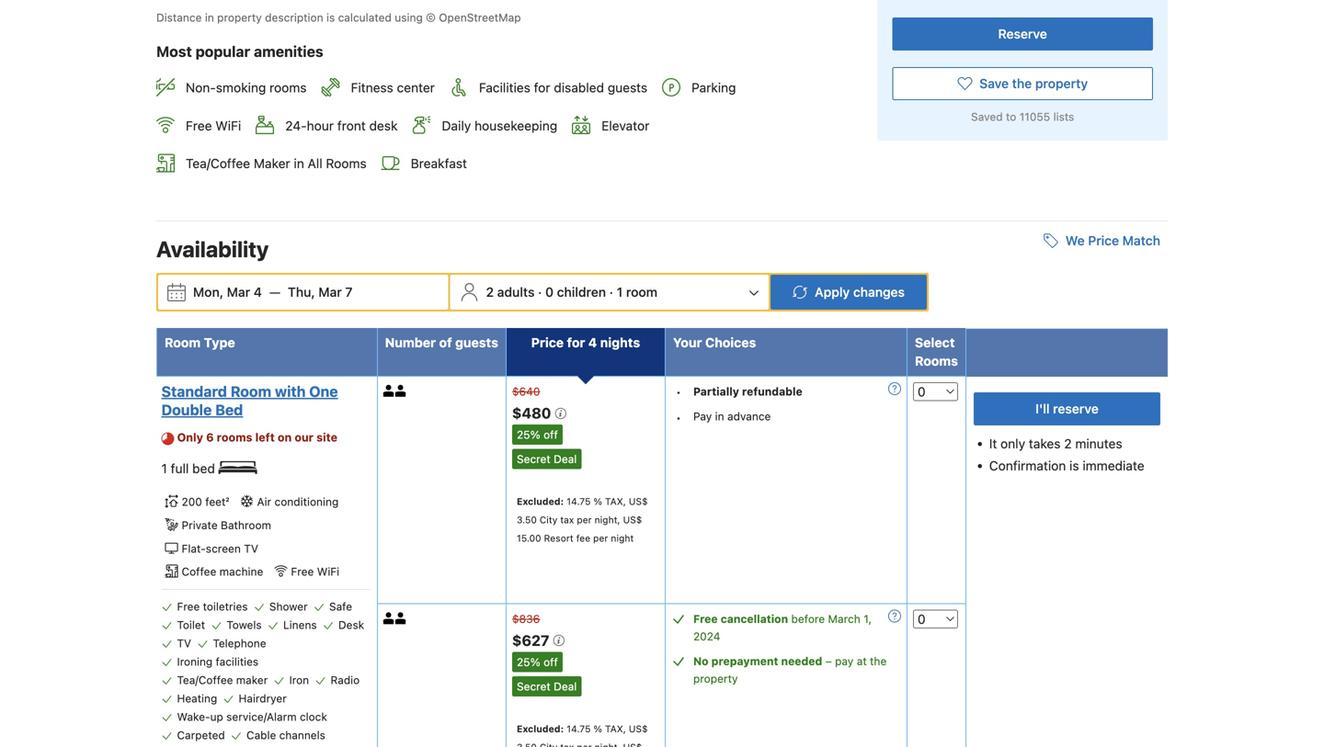 Task type: describe. For each thing, give the bounding box(es) containing it.
air
[[257, 496, 271, 509]]

night, for $480
[[595, 515, 621, 526]]

15.00
[[517, 533, 541, 544]]

night, for $627
[[595, 742, 621, 748]]

daily
[[442, 118, 471, 133]]

refundable
[[742, 385, 803, 398]]

it
[[990, 437, 997, 452]]

0 vertical spatial occupancy image
[[383, 385, 395, 397]]

200
[[182, 496, 202, 509]]

up
[[210, 711, 223, 724]]

per for $480
[[577, 515, 592, 526]]

the inside – pay at the property
[[870, 655, 887, 668]]

changes
[[853, 285, 905, 300]]

property for in
[[217, 11, 262, 24]]

radio
[[331, 674, 360, 687]]

standard room with one double bed link
[[161, 383, 367, 420]]

flat-
[[182, 542, 206, 555]]

price for 4 nights
[[531, 335, 640, 351]]

wake-up service/alarm clock
[[177, 711, 327, 724]]

only
[[177, 431, 203, 444]]

free cancellation
[[693, 613, 788, 626]]

i'll reserve
[[1036, 402, 1099, 417]]

toiletries
[[203, 601, 248, 614]]

14.75 % tax, us$ 3.50 city tax per night, us
[[517, 724, 648, 748]]

your choices
[[673, 335, 756, 351]]

on
[[278, 431, 292, 444]]

pay
[[835, 655, 854, 668]]

confirmation
[[990, 459, 1066, 474]]

reserve
[[999, 26, 1048, 41]]

for for price
[[567, 335, 585, 351]]

night
[[611, 533, 634, 544]]

telephone
[[213, 638, 266, 650]]

feet²
[[205, 496, 229, 509]]

pay in advance
[[693, 410, 771, 423]]

1 vertical spatial occupancy image
[[395, 613, 407, 625]]

thu, mar 7 button
[[281, 276, 360, 309]]

2 adults · 0 children · 1 room button
[[452, 275, 767, 310]]

maker
[[236, 674, 268, 687]]

1 · from the left
[[538, 285, 542, 300]]

housekeeping
[[475, 118, 558, 133]]

select rooms
[[915, 335, 958, 369]]

2024
[[693, 631, 721, 643]]

smoking
[[216, 80, 266, 95]]

distance
[[156, 11, 202, 24]]

1 vertical spatial per
[[593, 533, 608, 544]]

fitness center
[[351, 80, 435, 95]]

we price match button
[[1036, 225, 1168, 258]]

4 for mar
[[254, 285, 262, 300]]

0 horizontal spatial rooms
[[326, 156, 367, 171]]

parking
[[692, 80, 736, 95]]

7
[[345, 285, 353, 300]]

to
[[1006, 110, 1017, 123]]

• for pay in advance
[[676, 412, 681, 424]]

$836
[[512, 613, 540, 626]]

25% off. you're getting a reduced rate because this property is offering a discount.. element for $627
[[512, 653, 563, 673]]

free up shower
[[291, 566, 314, 579]]

2 adults · 0 children · 1 room
[[486, 285, 658, 300]]

facilities for disabled guests
[[479, 80, 648, 95]]

1 vertical spatial occupancy image
[[383, 613, 395, 625]]

of
[[439, 335, 452, 351]]

one
[[309, 383, 338, 401]]

nights
[[600, 335, 640, 351]]

1 vertical spatial in
[[294, 156, 304, 171]]

no
[[693, 655, 709, 668]]

room inside standard room with one double bed
[[231, 383, 271, 401]]

free down non-
[[186, 118, 212, 133]]

0 vertical spatial occupancy image
[[395, 385, 407, 397]]

in for distance
[[205, 11, 214, 24]]

1 vertical spatial tv
[[177, 638, 191, 650]]

most
[[156, 43, 192, 60]]

bed
[[215, 402, 243, 419]]

description
[[265, 11, 323, 24]]

2 · from the left
[[610, 285, 614, 300]]

before
[[792, 613, 825, 626]]

bathroom
[[221, 519, 271, 532]]

save
[[980, 76, 1009, 91]]

–
[[826, 655, 832, 668]]

24-hour front desk
[[285, 118, 398, 133]]

no prepayment needed
[[693, 655, 823, 668]]

tea/coffee maker in all rooms
[[186, 156, 367, 171]]

amenities
[[254, 43, 323, 60]]

0 horizontal spatial 1
[[161, 461, 167, 477]]

number
[[385, 335, 436, 351]]

1 horizontal spatial rooms
[[915, 354, 958, 369]]

deal for $627
[[554, 681, 577, 693]]

—
[[269, 285, 281, 300]]

secret deal for $480
[[517, 453, 577, 466]]

2 inside it only takes 2 minutes confirmation is immediate
[[1065, 437, 1072, 452]]

we price match
[[1066, 233, 1161, 248]]

only 6 rooms left on our site
[[177, 431, 338, 444]]

deal for $480
[[554, 453, 577, 466]]

1 horizontal spatial free wifi
[[291, 566, 340, 579]]

off for $627
[[544, 656, 558, 669]]

200 feet²
[[182, 496, 229, 509]]

6
[[206, 431, 214, 444]]

secret deal for $627
[[517, 681, 577, 693]]

using
[[395, 11, 423, 24]]

match
[[1123, 233, 1161, 248]]

popular
[[196, 43, 250, 60]]

% for $480
[[594, 496, 602, 507]]

breakfast
[[411, 156, 467, 171]]

cable
[[247, 730, 276, 742]]

free up toilet
[[177, 601, 200, 614]]

1 horizontal spatial tv
[[244, 542, 258, 555]]

25% for $480
[[517, 429, 541, 442]]

thu,
[[288, 285, 315, 300]]

center
[[397, 80, 435, 95]]

choices
[[705, 335, 756, 351]]

i'll reserve button
[[974, 393, 1161, 426]]

front
[[337, 118, 366, 133]]

excluded: for $627
[[517, 724, 564, 735]]

site
[[317, 431, 338, 444]]

% for $627
[[594, 724, 602, 735]]

tax, for $627
[[605, 724, 626, 735]]

linens
[[283, 619, 317, 632]]

towels
[[227, 619, 262, 632]]

minutes
[[1076, 437, 1123, 452]]

partially refundable
[[693, 385, 803, 398]]

3.50 for $627
[[517, 742, 537, 748]]



Task type: locate. For each thing, give the bounding box(es) containing it.
off for $480
[[544, 429, 558, 442]]

room
[[165, 335, 201, 351], [231, 383, 271, 401]]

city for $627
[[540, 742, 558, 748]]

0 horizontal spatial room
[[165, 335, 201, 351]]

2 % from the top
[[594, 724, 602, 735]]

1 horizontal spatial in
[[294, 156, 304, 171]]

3.50 inside 14.75 % tax, us$ 3.50 city tax per night, us
[[517, 742, 537, 748]]

calculated
[[338, 11, 392, 24]]

apply changes
[[815, 285, 905, 300]]

– pay at the property
[[693, 655, 887, 686]]

2 left adults
[[486, 285, 494, 300]]

25% off. you're getting a reduced rate because this property is offering a discount.. element down $627
[[512, 653, 563, 673]]

2 off from the top
[[544, 656, 558, 669]]

1 25% from the top
[[517, 429, 541, 442]]

2 14.75 from the top
[[567, 724, 591, 735]]

24-
[[285, 118, 307, 133]]

select
[[915, 335, 955, 351]]

advance
[[728, 410, 771, 423]]

0 horizontal spatial tv
[[177, 638, 191, 650]]

% inside 14.75 % tax, us$ 3.50 city tax per night, us$ 15.00 resort fee per night
[[594, 496, 602, 507]]

25%
[[517, 429, 541, 442], [517, 656, 541, 669]]

secret deal down $627
[[517, 681, 577, 693]]

secret deal down $480
[[517, 453, 577, 466]]

0 vertical spatial rooms
[[270, 80, 307, 95]]

type
[[204, 335, 235, 351]]

1 vertical spatial wifi
[[317, 566, 340, 579]]

coffee
[[182, 566, 216, 579]]

0 vertical spatial the
[[1012, 76, 1032, 91]]

secret down $480
[[517, 453, 551, 466]]

tea/coffee for tea/coffee maker
[[177, 674, 233, 687]]

0 vertical spatial 4
[[254, 285, 262, 300]]

free wifi down non-
[[186, 118, 241, 133]]

1 horizontal spatial price
[[1088, 233, 1119, 248]]

1 horizontal spatial the
[[1012, 76, 1032, 91]]

1 horizontal spatial 2
[[1065, 437, 1072, 452]]

property inside – pay at the property
[[693, 673, 738, 686]]

your
[[673, 335, 702, 351]]

0 vertical spatial deal
[[554, 453, 577, 466]]

tax, inside 14.75 % tax, us$ 3.50 city tax per night, us$ 15.00 resort fee per night
[[605, 496, 626, 507]]

the right the save
[[1012, 76, 1032, 91]]

maker
[[254, 156, 290, 171]]

secret down $627
[[517, 681, 551, 693]]

city for $480
[[540, 515, 558, 526]]

0 vertical spatial 14.75
[[567, 496, 591, 507]]

tv down toilet
[[177, 638, 191, 650]]

only
[[1001, 437, 1026, 452]]

11055
[[1020, 110, 1051, 123]]

property down no
[[693, 673, 738, 686]]

0 vertical spatial 1
[[617, 285, 623, 300]]

0 vertical spatial more details on meals and payment options image
[[888, 383, 901, 396]]

1 vertical spatial room
[[231, 383, 271, 401]]

0 vertical spatial in
[[205, 11, 214, 24]]

1 % from the top
[[594, 496, 602, 507]]

1 horizontal spatial is
[[1070, 459, 1080, 474]]

deal down $480
[[554, 453, 577, 466]]

0 horizontal spatial property
[[217, 11, 262, 24]]

1 vertical spatial rooms
[[915, 354, 958, 369]]

pay
[[693, 410, 712, 423]]

4 left —
[[254, 285, 262, 300]]

prepayment
[[712, 655, 779, 668]]

0 vertical spatial per
[[577, 515, 592, 526]]

0 vertical spatial free wifi
[[186, 118, 241, 133]]

free toiletries
[[177, 601, 248, 614]]

4 for for
[[589, 335, 597, 351]]

14.75 for $627
[[567, 724, 591, 735]]

rooms right 6
[[217, 431, 252, 444]]

1 vertical spatial price
[[531, 335, 564, 351]]

1 25% off from the top
[[517, 429, 558, 442]]

0 vertical spatial guests
[[608, 80, 648, 95]]

0 vertical spatial tv
[[244, 542, 258, 555]]

0 vertical spatial 3.50
[[517, 515, 537, 526]]

non-smoking rooms
[[186, 80, 307, 95]]

secret deal. you're getting a reduced rate because this property is offering member-only deals when you're signed into your booking.com account.. element
[[512, 449, 582, 470], [512, 677, 582, 697]]

1 vertical spatial guests
[[455, 335, 498, 351]]

save the property button
[[893, 67, 1153, 100]]

14.75
[[567, 496, 591, 507], [567, 724, 591, 735]]

2 25% from the top
[[517, 656, 541, 669]]

free up the "2024"
[[693, 613, 718, 626]]

occupancy image
[[395, 385, 407, 397], [383, 613, 395, 625]]

0 horizontal spatial guests
[[455, 335, 498, 351]]

1 secret deal from the top
[[517, 453, 577, 466]]

desk
[[338, 619, 364, 632]]

0 horizontal spatial ·
[[538, 285, 542, 300]]

tax, inside 14.75 % tax, us$ 3.50 city tax per night, us
[[605, 724, 626, 735]]

1 inside 2 adults · 0 children · 1 room dropdown button
[[617, 285, 623, 300]]

rooms
[[326, 156, 367, 171], [915, 354, 958, 369]]

1 vertical spatial tea/coffee
[[177, 674, 233, 687]]

1 horizontal spatial property
[[693, 673, 738, 686]]

2 inside dropdown button
[[486, 285, 494, 300]]

shower
[[269, 601, 308, 614]]

©
[[426, 11, 436, 24]]

in for pay
[[715, 410, 724, 423]]

per inside 14.75 % tax, us$ 3.50 city tax per night, us
[[577, 742, 592, 748]]

cancellation
[[721, 613, 788, 626]]

for
[[534, 80, 551, 95], [567, 335, 585, 351]]

1 left full at left bottom
[[161, 461, 167, 477]]

secret for $480
[[517, 453, 551, 466]]

tax inside 14.75 % tax, us$ 3.50 city tax per night, us$ 15.00 resort fee per night
[[560, 515, 574, 526]]

3.50 inside 14.75 % tax, us$ 3.50 city tax per night, us$ 15.00 resort fee per night
[[517, 515, 537, 526]]

night, inside 14.75 % tax, us$ 3.50 city tax per night, us
[[595, 742, 621, 748]]

0 vertical spatial 25%
[[517, 429, 541, 442]]

rooms down amenities
[[270, 80, 307, 95]]

children
[[557, 285, 606, 300]]

in
[[205, 11, 214, 24], [294, 156, 304, 171], [715, 410, 724, 423]]

for left disabled
[[534, 80, 551, 95]]

3.50 for $480
[[517, 515, 537, 526]]

• for partially refundable
[[676, 386, 681, 399]]

25% off. you're getting a reduced rate because this property is offering a discount.. element
[[512, 425, 563, 445], [512, 653, 563, 673]]

clock
[[300, 711, 327, 724]]

4
[[254, 285, 262, 300], [589, 335, 597, 351]]

us$ for $627
[[629, 724, 648, 735]]

secret deal. you're getting a reduced rate because this property is offering member-only deals when you're signed into your booking.com account.. element down $627
[[512, 677, 582, 697]]

1 25% off. you're getting a reduced rate because this property is offering a discount.. element from the top
[[512, 425, 563, 445]]

1 vertical spatial 25% off. you're getting a reduced rate because this property is offering a discount.. element
[[512, 653, 563, 673]]

2 secret deal. you're getting a reduced rate because this property is offering member-only deals when you're signed into your booking.com account.. element from the top
[[512, 677, 582, 697]]

the
[[1012, 76, 1032, 91], [870, 655, 887, 668]]

private
[[182, 519, 218, 532]]

0 horizontal spatial is
[[327, 11, 335, 24]]

0 vertical spatial tax,
[[605, 496, 626, 507]]

fitness
[[351, 80, 393, 95]]

0 horizontal spatial 4
[[254, 285, 262, 300]]

$627
[[512, 633, 553, 650]]

0 vertical spatial %
[[594, 496, 602, 507]]

needed
[[781, 655, 823, 668]]

us$ for $480
[[629, 496, 648, 507]]

25% down $480
[[517, 429, 541, 442]]

0 vertical spatial secret deal
[[517, 453, 577, 466]]

2 • from the top
[[676, 412, 681, 424]]

guests
[[608, 80, 648, 95], [455, 335, 498, 351]]

1 horizontal spatial for
[[567, 335, 585, 351]]

2 vertical spatial per
[[577, 742, 592, 748]]

0 vertical spatial price
[[1088, 233, 1119, 248]]

at
[[857, 655, 867, 668]]

2 tax from the top
[[560, 742, 574, 748]]

1 vertical spatial 14.75
[[567, 724, 591, 735]]

1 secret deal. you're getting a reduced rate because this property is offering member-only deals when you're signed into your booking.com account.. element from the top
[[512, 449, 582, 470]]

rooms for smoking
[[270, 80, 307, 95]]

property inside dropdown button
[[1036, 76, 1088, 91]]

availability
[[156, 236, 269, 262]]

tax for $480
[[560, 515, 574, 526]]

mar left 7 on the top left of the page
[[319, 285, 342, 300]]

2 horizontal spatial in
[[715, 410, 724, 423]]

facilities
[[479, 80, 531, 95]]

for for facilities
[[534, 80, 551, 95]]

0 vertical spatial 25% off. you're getting a reduced rate because this property is offering a discount.. element
[[512, 425, 563, 445]]

off
[[544, 429, 558, 442], [544, 656, 558, 669]]

secret deal. you're getting a reduced rate because this property is offering member-only deals when you're signed into your booking.com account.. element for $627
[[512, 677, 582, 697]]

25% off down $480
[[517, 429, 558, 442]]

2 city from the top
[[540, 742, 558, 748]]

1 horizontal spatial 1
[[617, 285, 623, 300]]

night, inside 14.75 % tax, us$ 3.50 city tax per night, us$ 15.00 resort fee per night
[[595, 515, 621, 526]]

1 vertical spatial city
[[540, 742, 558, 748]]

tax,
[[605, 496, 626, 507], [605, 724, 626, 735]]

cable channels
[[247, 730, 325, 742]]

2
[[486, 285, 494, 300], [1065, 437, 1072, 452]]

machine
[[220, 566, 263, 579]]

1 vertical spatial secret deal. you're getting a reduced rate because this property is offering member-only deals when you're signed into your booking.com account.. element
[[512, 677, 582, 697]]

0 horizontal spatial 2
[[486, 285, 494, 300]]

tea/coffee up heating
[[177, 674, 233, 687]]

occupancy image right desk
[[383, 613, 395, 625]]

1 horizontal spatial room
[[231, 383, 271, 401]]

tea/coffee for tea/coffee maker in all rooms
[[186, 156, 250, 171]]

apply
[[815, 285, 850, 300]]

1 horizontal spatial ·
[[610, 285, 614, 300]]

for left nights
[[567, 335, 585, 351]]

1 horizontal spatial mar
[[319, 285, 342, 300]]

off down $480
[[544, 429, 558, 442]]

channels
[[279, 730, 325, 742]]

1 horizontal spatial wifi
[[317, 566, 340, 579]]

1 vertical spatial •
[[676, 412, 681, 424]]

mar right mon,
[[227, 285, 250, 300]]

0 vertical spatial room
[[165, 335, 201, 351]]

room
[[626, 285, 658, 300]]

price inside dropdown button
[[1088, 233, 1119, 248]]

room left type
[[165, 335, 201, 351]]

1 horizontal spatial guests
[[608, 80, 648, 95]]

1 vertical spatial 1
[[161, 461, 167, 477]]

standard
[[161, 383, 227, 401]]

25% for $627
[[517, 656, 541, 669]]

in right distance
[[205, 11, 214, 24]]

more details on meals and payment options image
[[888, 383, 901, 396], [888, 610, 901, 623]]

takes
[[1029, 437, 1061, 452]]

city inside 14.75 % tax, us$ 3.50 city tax per night, us$ 15.00 resort fee per night
[[540, 515, 558, 526]]

city inside 14.75 % tax, us$ 3.50 city tax per night, us
[[540, 742, 558, 748]]

rooms for 6
[[217, 431, 252, 444]]

room up the bed
[[231, 383, 271, 401]]

0 vertical spatial tea/coffee
[[186, 156, 250, 171]]

save the property
[[980, 76, 1088, 91]]

25% down $627
[[517, 656, 541, 669]]

25% off for $480
[[517, 429, 558, 442]]

excluded: down $627
[[517, 724, 564, 735]]

secret deal. you're getting a reduced rate because this property is offering member-only deals when you're signed into your booking.com account.. element down $480
[[512, 449, 582, 470]]

occupancy image down number
[[383, 385, 395, 397]]

wifi down smoking
[[216, 118, 241, 133]]

14.75 inside 14.75 % tax, us$ 3.50 city tax per night, us
[[567, 724, 591, 735]]

occupancy image down number
[[395, 385, 407, 397]]

1 excluded: from the top
[[517, 496, 564, 507]]

property up most popular amenities
[[217, 11, 262, 24]]

14.75 % tax, us$ 3.50 city tax per night, us$ 15.00 resort fee per night
[[517, 496, 648, 544]]

• left pay
[[676, 412, 681, 424]]

the right at
[[870, 655, 887, 668]]

in left all
[[294, 156, 304, 171]]

our
[[295, 431, 314, 444]]

left
[[255, 431, 275, 444]]

facilities
[[216, 656, 259, 669]]

25% off. you're getting a reduced rate because this property is offering a discount.. element down $480
[[512, 425, 563, 445]]

0 horizontal spatial for
[[534, 80, 551, 95]]

1 vertical spatial 3.50
[[517, 742, 537, 748]]

0 horizontal spatial price
[[531, 335, 564, 351]]

rooms right all
[[326, 156, 367, 171]]

the inside dropdown button
[[1012, 76, 1032, 91]]

excluded: for $480
[[517, 496, 564, 507]]

2 mar from the left
[[319, 285, 342, 300]]

0 horizontal spatial free wifi
[[186, 118, 241, 133]]

2 25% off. you're getting a reduced rate because this property is offering a discount.. element from the top
[[512, 653, 563, 673]]

4 left nights
[[589, 335, 597, 351]]

occupancy image
[[383, 385, 395, 397], [395, 613, 407, 625]]

0 vertical spatial 2
[[486, 285, 494, 300]]

2 excluded: from the top
[[517, 724, 564, 735]]

deal up 14.75 % tax, us$ 3.50 city tax per night, us
[[554, 681, 577, 693]]

property up lists
[[1036, 76, 1088, 91]]

tax for $627
[[560, 742, 574, 748]]

night,
[[595, 515, 621, 526], [595, 742, 621, 748]]

2 tax, from the top
[[605, 724, 626, 735]]

2 more details on meals and payment options image from the top
[[888, 610, 901, 623]]

14.75 inside 14.75 % tax, us$ 3.50 city tax per night, us$ 15.00 resort fee per night
[[567, 496, 591, 507]]

private bathroom
[[182, 519, 271, 532]]

· right "children"
[[610, 285, 614, 300]]

property for the
[[1036, 76, 1088, 91]]

1 vertical spatial %
[[594, 724, 602, 735]]

1 off from the top
[[544, 429, 558, 442]]

all
[[308, 156, 323, 171]]

secret deal. you're getting a reduced rate because this property is offering member-only deals when you're signed into your booking.com account.. element for $480
[[512, 449, 582, 470]]

$480
[[512, 405, 555, 422]]

wifi up safe
[[317, 566, 340, 579]]

1 city from the top
[[540, 515, 558, 526]]

immediate
[[1083, 459, 1145, 474]]

2 secret from the top
[[517, 681, 551, 693]]

1 vertical spatial excluded:
[[517, 724, 564, 735]]

us$ inside 14.75 % tax, us$ 3.50 city tax per night, us
[[629, 724, 648, 735]]

1 vertical spatial secret
[[517, 681, 551, 693]]

rooms
[[270, 80, 307, 95], [217, 431, 252, 444]]

guests right of
[[455, 335, 498, 351]]

2 25% off from the top
[[517, 656, 558, 669]]

0 horizontal spatial wifi
[[216, 118, 241, 133]]

0 horizontal spatial the
[[870, 655, 887, 668]]

tea/coffee left maker
[[186, 156, 250, 171]]

safe
[[329, 601, 352, 614]]

2 right takes
[[1065, 437, 1072, 452]]

0 vertical spatial secret deal. you're getting a reduced rate because this property is offering member-only deals when you're signed into your booking.com account.. element
[[512, 449, 582, 470]]

25% off for $627
[[517, 656, 558, 669]]

non-
[[186, 80, 216, 95]]

price down 0
[[531, 335, 564, 351]]

0 vertical spatial rooms
[[326, 156, 367, 171]]

0 vertical spatial for
[[534, 80, 551, 95]]

1 3.50 from the top
[[517, 515, 537, 526]]

25% off down $627
[[517, 656, 558, 669]]

0 vertical spatial •
[[676, 386, 681, 399]]

off down $627
[[544, 656, 558, 669]]

tea/coffee maker
[[177, 674, 268, 687]]

1 vertical spatial secret deal
[[517, 681, 577, 693]]

0 horizontal spatial mar
[[227, 285, 250, 300]]

1 tax from the top
[[560, 515, 574, 526]]

flat-screen tv
[[182, 542, 258, 555]]

free wifi up safe
[[291, 566, 340, 579]]

occupancy image right desk
[[395, 613, 407, 625]]

price right we
[[1088, 233, 1119, 248]]

1 more details on meals and payment options image from the top
[[888, 383, 901, 396]]

1 14.75 from the top
[[567, 496, 591, 507]]

2 night, from the top
[[595, 742, 621, 748]]

1 full bed
[[161, 461, 219, 477]]

% inside 14.75 % tax, us$ 3.50 city tax per night, us
[[594, 724, 602, 735]]

air conditioning
[[257, 496, 339, 509]]

14.75 for $480
[[567, 496, 591, 507]]

1 vertical spatial is
[[1070, 459, 1080, 474]]

desk
[[369, 118, 398, 133]]

1 vertical spatial deal
[[554, 681, 577, 693]]

service/alarm
[[226, 711, 297, 724]]

most popular amenities
[[156, 43, 323, 60]]

1 deal from the top
[[554, 453, 577, 466]]

0 vertical spatial 25% off
[[517, 429, 558, 442]]

1 night, from the top
[[595, 515, 621, 526]]

0 vertical spatial tax
[[560, 515, 574, 526]]

1 horizontal spatial rooms
[[270, 80, 307, 95]]

25% off. you're getting a reduced rate because this property is offering a discount.. element for $480
[[512, 425, 563, 445]]

· left 0
[[538, 285, 542, 300]]

is down minutes on the bottom of the page
[[1070, 459, 1080, 474]]

0 vertical spatial wifi
[[216, 118, 241, 133]]

2 secret deal from the top
[[517, 681, 577, 693]]

2 3.50 from the top
[[517, 742, 537, 748]]

wake-
[[177, 711, 210, 724]]

1 vertical spatial us$
[[623, 515, 642, 526]]

1 mar from the left
[[227, 285, 250, 300]]

secret for $627
[[517, 681, 551, 693]]

coffee machine
[[182, 566, 263, 579]]

excluded: up 15.00
[[517, 496, 564, 507]]

guests up "elevator"
[[608, 80, 648, 95]]

1 vertical spatial the
[[870, 655, 887, 668]]

0 horizontal spatial rooms
[[217, 431, 252, 444]]

tv down bathroom
[[244, 542, 258, 555]]

1 vertical spatial free wifi
[[291, 566, 340, 579]]

1 secret from the top
[[517, 453, 551, 466]]

1 vertical spatial night,
[[595, 742, 621, 748]]

we
[[1066, 233, 1085, 248]]

2 deal from the top
[[554, 681, 577, 693]]

0 vertical spatial property
[[217, 11, 262, 24]]

1 • from the top
[[676, 386, 681, 399]]

is left calculated
[[327, 11, 335, 24]]

rooms down select
[[915, 354, 958, 369]]

1 left room
[[617, 285, 623, 300]]

per for $627
[[577, 742, 592, 748]]

2 vertical spatial in
[[715, 410, 724, 423]]

apply changes button
[[771, 275, 927, 310]]

1 tax, from the top
[[605, 496, 626, 507]]

fee
[[576, 533, 591, 544]]

1 vertical spatial more details on meals and payment options image
[[888, 610, 901, 623]]

1 vertical spatial rooms
[[217, 431, 252, 444]]

1 horizontal spatial 4
[[589, 335, 597, 351]]

tax, for $480
[[605, 496, 626, 507]]

0 vertical spatial is
[[327, 11, 335, 24]]

1 vertical spatial property
[[1036, 76, 1088, 91]]

is inside it only takes 2 minutes confirmation is immediate
[[1070, 459, 1080, 474]]

in right pay
[[715, 410, 724, 423]]

2 vertical spatial property
[[693, 673, 738, 686]]

0 vertical spatial city
[[540, 515, 558, 526]]

• left partially
[[676, 386, 681, 399]]

tax inside 14.75 % tax, us$ 3.50 city tax per night, us
[[560, 742, 574, 748]]



Task type: vqa. For each thing, say whether or not it's contained in the screenshot.
the feet²
yes



